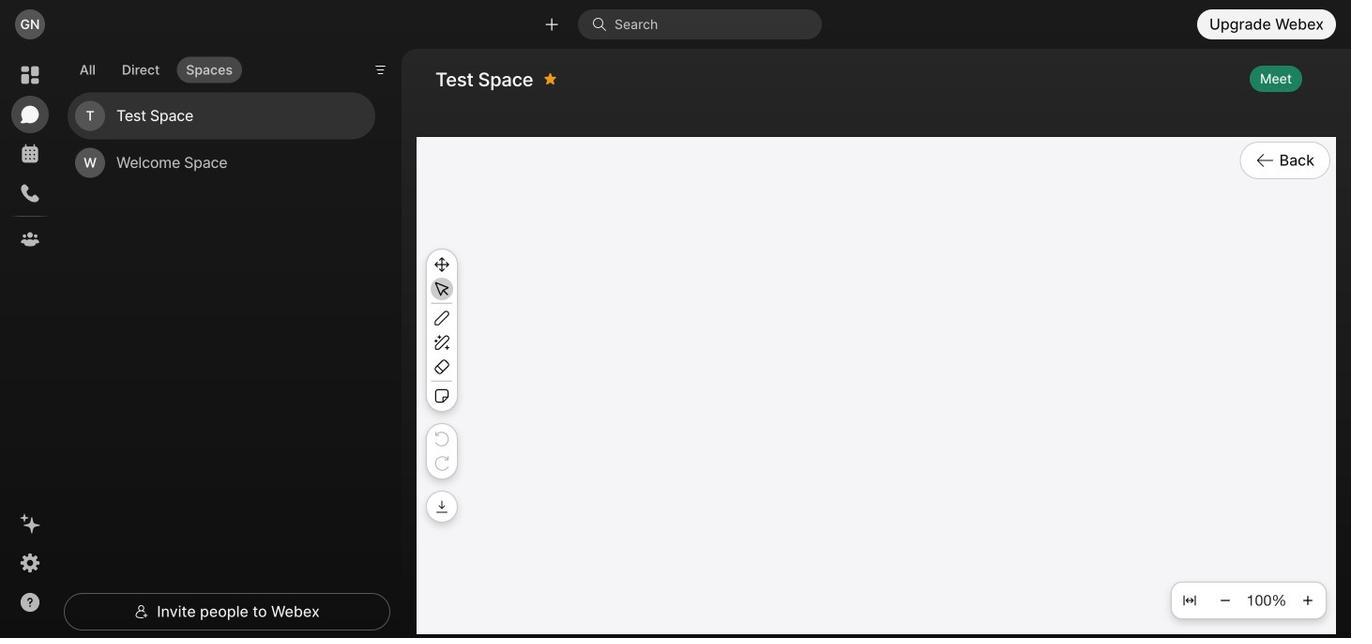 Task type: locate. For each thing, give the bounding box(es) containing it.
webex tab list
[[11, 56, 49, 258]]

test space list item
[[68, 93, 375, 139]]

navigation
[[0, 49, 60, 638]]

welcome space list item
[[68, 139, 375, 186]]

tab list
[[66, 45, 247, 89]]



Task type: vqa. For each thing, say whether or not it's contained in the screenshot.
'Accessibility' tab
no



